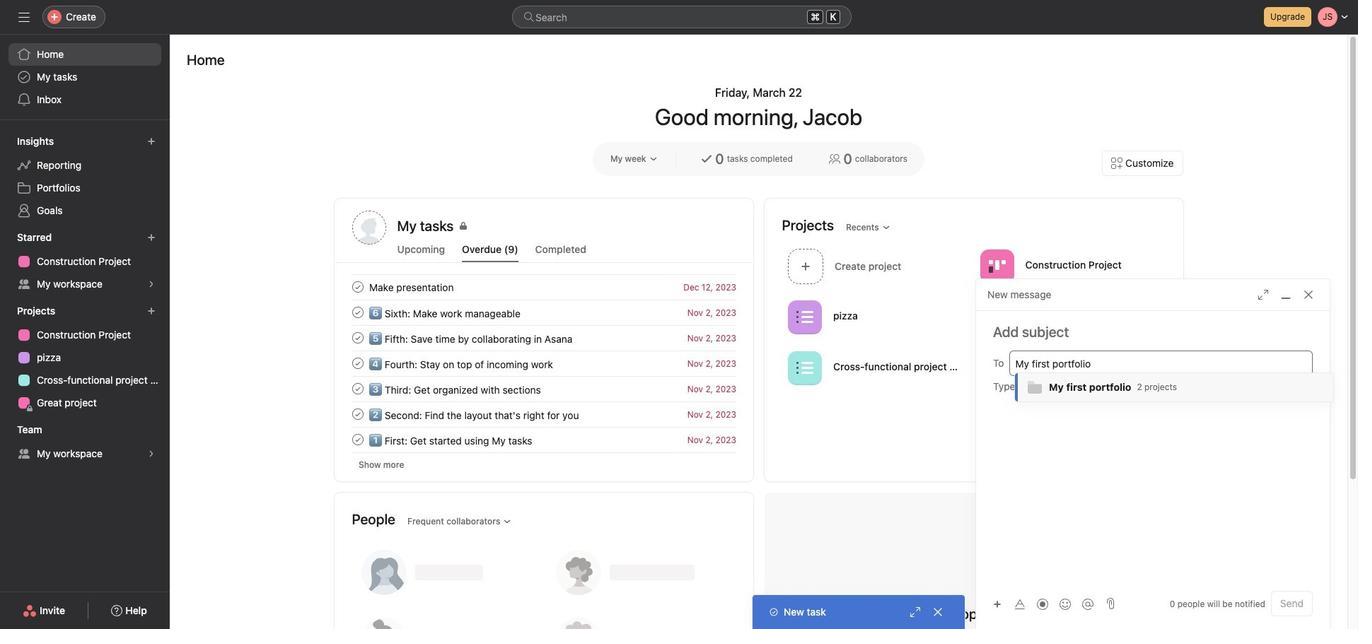Task type: describe. For each thing, give the bounding box(es) containing it.
at mention image
[[1082, 599, 1094, 610]]

close image
[[1303, 289, 1314, 301]]

expand popout to full screen image
[[1258, 289, 1269, 301]]

2 mark complete image from the top
[[349, 304, 366, 321]]

3 mark complete checkbox from the top
[[349, 432, 366, 449]]

record a video image
[[1037, 599, 1048, 610]]

new insights image
[[147, 137, 156, 146]]

projects element
[[0, 299, 170, 417]]

Search tasks, projects, and more text field
[[512, 6, 852, 28]]

add profile photo image
[[352, 211, 386, 245]]

Add subject text field
[[976, 323, 1330, 342]]

1 board image from the top
[[988, 258, 1005, 275]]

formatting image
[[1015, 599, 1026, 610]]

5 mark complete image from the top
[[349, 381, 366, 398]]

expand new task image
[[910, 607, 921, 618]]

insert an object image
[[993, 600, 1002, 609]]

6 mark complete image from the top
[[349, 406, 366, 423]]

2 mark complete checkbox from the top
[[349, 355, 366, 372]]

4 mark complete checkbox from the top
[[349, 406, 366, 423]]



Task type: vqa. For each thing, say whether or not it's contained in the screenshot.
Expand New task Image
yes



Task type: locate. For each thing, give the bounding box(es) containing it.
global element
[[0, 35, 170, 120]]

1 vertical spatial mark complete checkbox
[[349, 304, 366, 321]]

0 vertical spatial see details, my workspace image
[[147, 280, 156, 289]]

see details, my workspace image
[[147, 280, 156, 289], [147, 450, 156, 458]]

1 mark complete image from the top
[[349, 279, 366, 296]]

list item
[[782, 245, 974, 288], [335, 274, 753, 300], [335, 300, 753, 325], [335, 325, 753, 351], [335, 351, 753, 376], [335, 376, 753, 402], [335, 402, 753, 427], [335, 427, 753, 453]]

insights element
[[0, 129, 170, 225]]

2 mark complete checkbox from the top
[[349, 304, 366, 321]]

1 vertical spatial see details, my workspace image
[[147, 450, 156, 458]]

1 mark complete checkbox from the top
[[349, 330, 366, 347]]

1 see details, my workspace image from the top
[[147, 280, 156, 289]]

list image
[[796, 360, 813, 377]]

1 mark complete checkbox from the top
[[349, 279, 366, 296]]

3 mark complete image from the top
[[349, 330, 366, 347]]

dialog
[[976, 279, 1330, 630]]

mark complete image
[[349, 279, 366, 296], [349, 304, 366, 321], [349, 330, 366, 347], [349, 355, 366, 372], [349, 381, 366, 398], [349, 406, 366, 423], [349, 432, 366, 449]]

2 vertical spatial mark complete checkbox
[[349, 432, 366, 449]]

7 mark complete image from the top
[[349, 432, 366, 449]]

4 mark complete image from the top
[[349, 355, 366, 372]]

None field
[[512, 6, 852, 28]]

0 vertical spatial board image
[[988, 258, 1005, 275]]

starred element
[[0, 225, 170, 299]]

close image
[[932, 607, 944, 618]]

emoji image
[[1060, 599, 1071, 610]]

2 see details, my workspace image from the top
[[147, 450, 156, 458]]

list image
[[796, 309, 813, 326]]

3 mark complete checkbox from the top
[[349, 381, 366, 398]]

1 vertical spatial board image
[[988, 309, 1005, 326]]

Mark complete checkbox
[[349, 330, 366, 347], [349, 355, 366, 372], [349, 381, 366, 398], [349, 406, 366, 423]]

option
[[1015, 374, 1334, 402]]

Mark complete checkbox
[[349, 279, 366, 296], [349, 304, 366, 321], [349, 432, 366, 449]]

board image
[[988, 258, 1005, 275], [988, 309, 1005, 326]]

see details, my workspace image inside starred element
[[147, 280, 156, 289]]

0 vertical spatial mark complete checkbox
[[349, 279, 366, 296]]

2 board image from the top
[[988, 309, 1005, 326]]

add items to starred image
[[147, 233, 156, 242]]

new project or portfolio image
[[147, 307, 156, 316]]

teams element
[[0, 417, 170, 468]]

hide sidebar image
[[18, 11, 30, 23]]

toolbar
[[988, 594, 1101, 614]]

Type the name of a team, a project, or people text field
[[1016, 355, 1305, 372]]

minimize image
[[1281, 289, 1292, 301]]

see details, my workspace image inside teams element
[[147, 450, 156, 458]]



